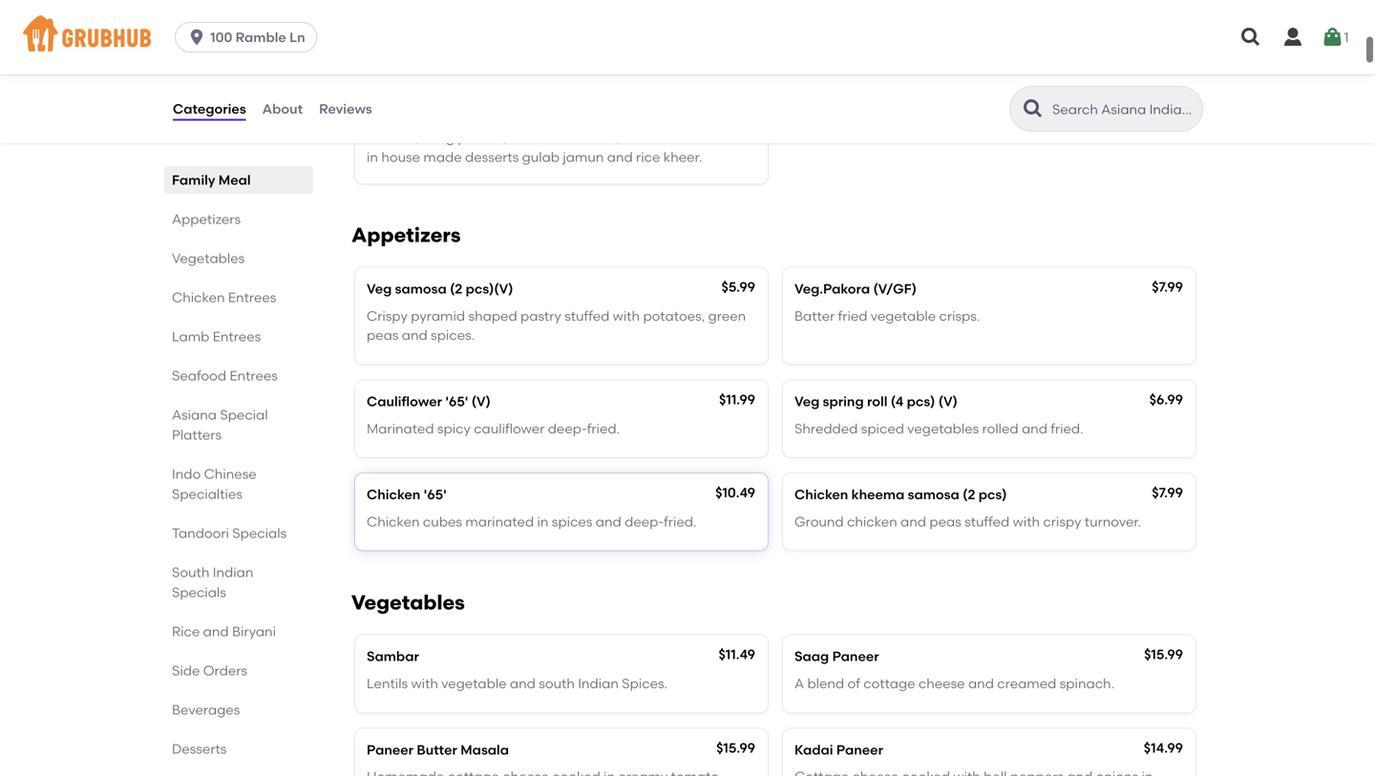 Task type: vqa. For each thing, say whether or not it's contained in the screenshot.
8 pc. Chicken + 8 pc. Tenders Fill Up's 8
no



Task type: locate. For each thing, give the bounding box(es) containing it.
a left meal
[[367, 110, 376, 126]]

spiced
[[861, 420, 904, 437]]

1 svg image from the left
[[1240, 26, 1262, 49]]

stuffed right pastry
[[565, 308, 610, 324]]

with right naan in the top of the page
[[717, 130, 744, 146]]

chicken cubes marinated in spices and deep-fried.
[[367, 514, 697, 530]]

1 vertical spatial a
[[795, 676, 804, 692]]

$11.49
[[719, 647, 755, 663]]

rice
[[623, 130, 648, 146], [636, 149, 660, 165]]

0 vertical spatial pcs)
[[907, 393, 935, 410]]

cubes
[[423, 514, 462, 530]]

spices.
[[622, 676, 668, 692]]

1 horizontal spatial (2
[[963, 487, 975, 503]]

with inside crispy pyramid shaped pastry stuffed with potatoes, green peas and spices.
[[613, 308, 640, 324]]

1 vertical spatial veg
[[795, 393, 820, 410]]

$15.99 up $14.99
[[1144, 647, 1183, 663]]

$59.99
[[715, 81, 755, 97]]

indian right south
[[578, 676, 619, 692]]

chicken up ground
[[795, 487, 848, 503]]

0 vertical spatial (2
[[450, 281, 462, 297]]

vegetable down (v/gf)
[[871, 308, 936, 324]]

paneer for $15.99
[[836, 742, 883, 758]]

sambar
[[367, 649, 419, 665]]

1 vertical spatial samosa
[[908, 487, 960, 503]]

with left potatoes,
[[613, 308, 640, 324]]

veg up crispy
[[367, 281, 392, 297]]

appetizers up veg samosa (2 pcs)(v)
[[351, 223, 461, 247]]

lamb entrees
[[172, 329, 261, 345]]

specials right tandoori
[[232, 525, 287, 541]]

ground chicken and peas stuffed with crispy turnover.
[[795, 514, 1141, 530]]

svg image
[[1282, 26, 1304, 49], [187, 28, 206, 47]]

paneer
[[832, 649, 879, 665], [367, 742, 414, 758], [836, 742, 883, 758]]

1 vertical spatial vegetable
[[441, 676, 507, 692]]

blend
[[807, 676, 844, 692]]

0 vertical spatial vegetable
[[871, 308, 936, 324]]

0 horizontal spatial svg image
[[187, 28, 206, 47]]

cottage
[[864, 676, 915, 692]]

pcs)
[[907, 393, 935, 410], [979, 487, 1007, 503]]

stuffed for pastry
[[565, 308, 610, 324]]

veg up shredded
[[795, 393, 820, 410]]

peas down chicken kheema samosa (2 pcs)
[[930, 514, 961, 530]]

spices.
[[431, 327, 475, 344]]

and down chicken kheema samosa (2 pcs)
[[901, 514, 926, 530]]

and right rice
[[203, 624, 229, 640]]

$15.99 left the kadai
[[716, 740, 755, 756]]

(v) up vegetables
[[938, 393, 958, 410]]

1 vertical spatial deep-
[[625, 514, 664, 530]]

0 horizontal spatial deep-
[[548, 420, 587, 437]]

0 vertical spatial samosa
[[395, 281, 447, 297]]

shredded
[[795, 420, 858, 437]]

'65'
[[445, 393, 468, 410], [424, 487, 447, 503]]

paneer butter masala
[[367, 742, 509, 758]]

goan
[[527, 110, 561, 126]]

rice down shrimp
[[623, 130, 648, 146]]

cheese
[[919, 676, 965, 692]]

0 vertical spatial entrees
[[228, 289, 276, 306]]

batter
[[795, 308, 835, 324]]

svg image left 1 'button'
[[1282, 26, 1304, 49]]

0 vertical spatial '65'
[[445, 393, 468, 410]]

indo
[[172, 466, 201, 482]]

green
[[708, 308, 746, 324]]

veg for veg spring roll (4 pcs) (v)
[[795, 393, 820, 410]]

butter
[[417, 742, 457, 758]]

0 horizontal spatial specials
[[172, 584, 226, 601]]

samosa
[[395, 281, 447, 297], [908, 487, 960, 503]]

1 horizontal spatial veg
[[795, 393, 820, 410]]

0 horizontal spatial appetizers
[[172, 211, 241, 227]]

1 vertical spatial specials
[[172, 584, 226, 601]]

meal
[[218, 172, 251, 188]]

0 vertical spatial $7.99
[[1152, 279, 1183, 295]]

(2 up pyramid
[[450, 281, 462, 297]]

rice and biryani
[[172, 624, 276, 640]]

1 horizontal spatial (v)
[[938, 393, 958, 410]]

chicken for chicken kheema samosa (2 pcs)
[[795, 487, 848, 503]]

samosa up "ground chicken and peas stuffed with crispy turnover."
[[908, 487, 960, 503]]

0 vertical spatial vegetables
[[172, 250, 245, 266]]

1 vertical spatial $7.99
[[1152, 485, 1183, 501]]

entrees for chicken entrees
[[228, 289, 276, 306]]

vegetables
[[172, 250, 245, 266], [351, 591, 465, 615]]

specials
[[232, 525, 287, 541], [172, 584, 226, 601]]

cauliflower
[[474, 420, 545, 437]]

crispy
[[1043, 514, 1081, 530]]

entrees up special
[[230, 368, 278, 384]]

1 horizontal spatial deep-
[[625, 514, 664, 530]]

100
[[210, 29, 232, 45]]

0 horizontal spatial pcs)
[[907, 393, 935, 410]]

2 $7.99 from the top
[[1152, 485, 1183, 501]]

lentils with vegetable and south indian spices.
[[367, 676, 668, 692]]

fried.
[[587, 420, 620, 437], [1051, 420, 1083, 437], [664, 514, 697, 530]]

0 horizontal spatial (2
[[450, 281, 462, 297]]

pcs)(v)
[[466, 281, 513, 297]]

asiana
[[172, 407, 217, 423]]

1 vertical spatial stuffed
[[965, 514, 1010, 530]]

1 horizontal spatial peas
[[930, 514, 961, 530]]

chicken up 'lamb'
[[172, 289, 225, 306]]

0 vertical spatial deep-
[[548, 420, 587, 437]]

chicken down chicken '65'
[[367, 514, 420, 530]]

svg image inside 1 'button'
[[1321, 26, 1344, 49]]

0 vertical spatial in
[[367, 149, 378, 165]]

stuffed left crispy
[[965, 514, 1010, 530]]

0 horizontal spatial $15.99
[[716, 740, 755, 756]]

saag
[[795, 649, 829, 665]]

1 vertical spatial entrees
[[213, 329, 261, 345]]

1 horizontal spatial indian
[[578, 676, 619, 692]]

rolled
[[982, 420, 1019, 437]]

chinese
[[204, 466, 257, 482]]

jamun
[[563, 149, 604, 165]]

veg
[[367, 281, 392, 297], [795, 393, 820, 410]]

paneer for $11.49
[[832, 649, 879, 665]]

pcs) right (4
[[907, 393, 935, 410]]

about button
[[261, 74, 304, 143]]

svg image left 100
[[187, 28, 206, 47]]

entrees up lamb entrees
[[228, 289, 276, 306]]

1 horizontal spatial appetizers
[[351, 223, 461, 247]]

stuffed for peas
[[965, 514, 1010, 530]]

paneer up of
[[832, 649, 879, 665]]

samosa up pyramid
[[395, 281, 447, 297]]

1 vertical spatial pcs)
[[979, 487, 1007, 503]]

1 vertical spatial vegetables
[[351, 591, 465, 615]]

2 svg image from the left
[[1321, 26, 1344, 49]]

0 horizontal spatial peas
[[367, 327, 399, 344]]

1 horizontal spatial stuffed
[[965, 514, 1010, 530]]

categories
[[173, 101, 246, 117]]

0 vertical spatial a
[[367, 110, 376, 126]]

deep- right cauliflower
[[548, 420, 587, 437]]

2 (v) from the left
[[938, 393, 958, 410]]

roll
[[867, 393, 888, 410]]

0 horizontal spatial in
[[367, 149, 378, 165]]

chicken kheema samosa (2 pcs)
[[795, 487, 1007, 503]]

a inside the a meal with fish pakora, goan fish curry, shrimp butter masala, saag paneer, tandoori salmon, rice and naan with in house made desserts gulab jamun and rice kheer.
[[367, 110, 376, 126]]

2 vertical spatial entrees
[[230, 368, 278, 384]]

(v) up marinated spicy cauliflower deep-fried.
[[472, 393, 491, 410]]

0 horizontal spatial veg
[[367, 281, 392, 297]]

svg image
[[1240, 26, 1262, 49], [1321, 26, 1344, 49]]

1 horizontal spatial a
[[795, 676, 804, 692]]

1 horizontal spatial svg image
[[1321, 26, 1344, 49]]

$7.99 for batter fried vegetable crisps.
[[1152, 279, 1183, 295]]

search icon image
[[1022, 97, 1045, 120]]

vegetables up chicken entrees
[[172, 250, 245, 266]]

in left spices on the left of page
[[537, 514, 549, 530]]

south
[[172, 564, 209, 581]]

1 horizontal spatial svg image
[[1282, 26, 1304, 49]]

1 vertical spatial peas
[[930, 514, 961, 530]]

dinner
[[457, 83, 499, 99]]

about
[[262, 101, 303, 117]]

rice left kheer. at top
[[636, 149, 660, 165]]

entrees for lamb entrees
[[213, 329, 261, 345]]

specials down south
[[172, 584, 226, 601]]

indian down the tandoori specials
[[213, 564, 253, 581]]

appetizers down family meal
[[172, 211, 241, 227]]

1 horizontal spatial vegetable
[[871, 308, 936, 324]]

chicken
[[172, 289, 225, 306], [367, 487, 420, 503], [795, 487, 848, 503], [367, 514, 420, 530]]

1 vertical spatial indian
[[578, 676, 619, 692]]

0 horizontal spatial svg image
[[1240, 26, 1262, 49]]

0 vertical spatial peas
[[367, 327, 399, 344]]

1 horizontal spatial $15.99
[[1144, 647, 1183, 663]]

0 horizontal spatial stuffed
[[565, 308, 610, 324]]

1 vertical spatial '65'
[[424, 487, 447, 503]]

reviews button
[[318, 74, 373, 143]]

vegetables up the sambar
[[351, 591, 465, 615]]

0 horizontal spatial (v)
[[472, 393, 491, 410]]

1 $7.99 from the top
[[1152, 279, 1183, 295]]

indian
[[213, 564, 253, 581], [578, 676, 619, 692]]

and inside crispy pyramid shaped pastry stuffed with potatoes, green peas and spices.
[[402, 327, 428, 344]]

0 vertical spatial veg
[[367, 281, 392, 297]]

0 horizontal spatial vegetable
[[441, 676, 507, 692]]

pakora,
[[474, 110, 523, 126]]

turnover.
[[1085, 514, 1141, 530]]

$15.99
[[1144, 647, 1183, 663], [716, 740, 755, 756]]

paneer right the kadai
[[836, 742, 883, 758]]

(2 up "ground chicken and peas stuffed with crispy turnover."
[[963, 487, 975, 503]]

desserts
[[465, 149, 519, 165]]

'65' up the spicy on the bottom left of the page
[[445, 393, 468, 410]]

entrees
[[228, 289, 276, 306], [213, 329, 261, 345], [230, 368, 278, 384]]

in down masala,
[[367, 149, 378, 165]]

pcs) for (4
[[907, 393, 935, 410]]

marinated
[[367, 420, 434, 437]]

stuffed inside crispy pyramid shaped pastry stuffed with potatoes, green peas and spices.
[[565, 308, 610, 324]]

1 horizontal spatial in
[[537, 514, 549, 530]]

and down pyramid
[[402, 327, 428, 344]]

deep- right spices on the left of page
[[625, 514, 664, 530]]

a for a blend of cottage cheese and creamed spinach.
[[795, 676, 804, 692]]

entrees up seafood entrees on the left of page
[[213, 329, 261, 345]]

chicken down marinated at left bottom
[[367, 487, 420, 503]]

1 vertical spatial $15.99
[[716, 740, 755, 756]]

0 horizontal spatial a
[[367, 110, 376, 126]]

a
[[367, 110, 376, 126], [795, 676, 804, 692]]

vegetable up masala
[[441, 676, 507, 692]]

entrees for seafood entrees
[[230, 368, 278, 384]]

specials inside south indian specials
[[172, 584, 226, 601]]

a for a meal with fish pakora, goan fish curry, shrimp butter masala, saag paneer, tandoori salmon, rice and naan with in house made desserts gulab jamun and rice kheer.
[[367, 110, 376, 126]]

0 vertical spatial indian
[[213, 564, 253, 581]]

rice
[[172, 624, 200, 640]]

a left blend
[[795, 676, 804, 692]]

special
[[220, 407, 268, 423]]

0 horizontal spatial indian
[[213, 564, 253, 581]]

batter fried vegetable crisps.
[[795, 308, 980, 324]]

$15.99 for paneer butter masala
[[716, 740, 755, 756]]

butter
[[676, 110, 716, 126]]

crisps.
[[939, 308, 980, 324]]

beverages
[[172, 702, 240, 718]]

0 vertical spatial specials
[[232, 525, 287, 541]]

peas down crispy
[[367, 327, 399, 344]]

'65' up the cubes
[[424, 487, 447, 503]]

0 vertical spatial stuffed
[[565, 308, 610, 324]]

0 vertical spatial $15.99
[[1144, 647, 1183, 663]]

1 horizontal spatial pcs)
[[979, 487, 1007, 503]]

south
[[539, 676, 575, 692]]

pcs) up "ground chicken and peas stuffed with crispy turnover."
[[979, 487, 1007, 503]]

curry,
[[589, 110, 625, 126]]

spinach.
[[1060, 676, 1114, 692]]



Task type: describe. For each thing, give the bounding box(es) containing it.
naan
[[680, 130, 714, 146]]

$15.99 for saag paneer
[[1144, 647, 1183, 663]]

side orders
[[172, 663, 247, 679]]

1 horizontal spatial vegetables
[[351, 591, 465, 615]]

1 horizontal spatial samosa
[[908, 487, 960, 503]]

'65' for chicken
[[424, 487, 447, 503]]

vegetable for with
[[441, 676, 507, 692]]

pcs) for (2
[[979, 487, 1007, 503]]

0 vertical spatial rice
[[623, 130, 648, 146]]

tandoori specials
[[172, 525, 287, 541]]

tandoori
[[510, 130, 566, 146]]

crispy
[[367, 308, 408, 324]]

paneer,
[[458, 130, 507, 146]]

kadai paneer
[[795, 742, 883, 758]]

crispy pyramid shaped pastry stuffed with potatoes, green peas and spices.
[[367, 308, 746, 344]]

1
[[1344, 29, 1349, 45]]

a meal with fish pakora, goan fish curry, shrimp butter masala, saag paneer, tandoori salmon, rice and naan with in house made desserts gulab jamun and rice kheer.
[[367, 110, 744, 165]]

goan
[[367, 83, 403, 99]]

spring
[[823, 393, 864, 410]]

(4
[[891, 393, 904, 410]]

chicken for chicken cubes marinated in spices and deep-fried.
[[367, 514, 420, 530]]

(v/gf)
[[873, 281, 917, 297]]

1 (v) from the left
[[472, 393, 491, 410]]

chicken for chicken entrees
[[172, 289, 225, 306]]

1 horizontal spatial specials
[[232, 525, 287, 541]]

veg samosa (2 pcs)(v)
[[367, 281, 513, 297]]

masala
[[461, 742, 509, 758]]

side
[[172, 663, 200, 679]]

peas inside crispy pyramid shaped pastry stuffed with potatoes, green peas and spices.
[[367, 327, 399, 344]]

categories button
[[172, 74, 247, 143]]

marinated
[[465, 514, 534, 530]]

with left crispy
[[1013, 514, 1040, 530]]

and right rolled
[[1022, 420, 1048, 437]]

lamb
[[172, 329, 210, 345]]

ln
[[290, 29, 305, 45]]

100 ramble ln button
[[175, 22, 325, 53]]

1 horizontal spatial fried.
[[664, 514, 697, 530]]

reviews
[[319, 101, 372, 117]]

indian inside south indian specials
[[213, 564, 253, 581]]

lentils
[[367, 676, 408, 692]]

fish
[[446, 110, 471, 126]]

0 horizontal spatial samosa
[[395, 281, 447, 297]]

south indian specials
[[172, 564, 253, 601]]

shredded spiced vegetables rolled and fried.
[[795, 420, 1083, 437]]

special
[[406, 83, 454, 99]]

kheer.
[[663, 149, 702, 165]]

chicken '65'
[[367, 487, 447, 503]]

0 horizontal spatial vegetables
[[172, 250, 245, 266]]

cauliflower '65' (v)
[[367, 393, 491, 410]]

2 horizontal spatial fried.
[[1051, 420, 1083, 437]]

indo chinese specialties
[[172, 466, 257, 502]]

vegetables
[[907, 420, 979, 437]]

pyramid
[[411, 308, 465, 324]]

1 vertical spatial in
[[537, 514, 549, 530]]

'65' for cauliflower
[[445, 393, 468, 410]]

and down shrimp
[[651, 130, 677, 146]]

salmon,
[[569, 130, 620, 146]]

ground
[[795, 514, 844, 530]]

goan special dinner
[[367, 83, 499, 99]]

$11.99
[[719, 392, 755, 408]]

1 vertical spatial rice
[[636, 149, 660, 165]]

Search Asiana Indian Cuisine search field
[[1050, 100, 1197, 118]]

1 vertical spatial (2
[[963, 487, 975, 503]]

ramble
[[236, 29, 286, 45]]

saag
[[422, 130, 455, 146]]

specialties
[[172, 486, 243, 502]]

with up saag
[[416, 110, 443, 126]]

marinated spicy cauliflower deep-fried.
[[367, 420, 620, 437]]

vegetable for fried
[[871, 308, 936, 324]]

and down salmon,
[[607, 149, 633, 165]]

gulab
[[522, 149, 560, 165]]

potatoes,
[[643, 308, 705, 324]]

platters
[[172, 427, 222, 443]]

biryani
[[232, 624, 276, 640]]

desserts
[[172, 741, 227, 757]]

veg.pakora
[[795, 281, 870, 297]]

orders
[[203, 663, 247, 679]]

pastry
[[520, 308, 561, 324]]

and right spices on the left of page
[[596, 514, 621, 530]]

100 ramble ln
[[210, 29, 305, 45]]

kheema
[[852, 487, 905, 503]]

of
[[848, 676, 860, 692]]

veg for veg samosa (2 pcs)(v)
[[367, 281, 392, 297]]

veg.pakora (v/gf)
[[795, 281, 917, 297]]

shaped
[[468, 308, 517, 324]]

$7.99 for ground chicken and peas stuffed with crispy turnover.
[[1152, 485, 1183, 501]]

masala,
[[367, 130, 419, 146]]

and left south
[[510, 676, 536, 692]]

saag paneer
[[795, 649, 879, 665]]

paneer left butter
[[367, 742, 414, 758]]

seafood
[[172, 368, 226, 384]]

made
[[423, 149, 462, 165]]

main navigation navigation
[[0, 0, 1375, 74]]

family
[[172, 172, 215, 188]]

seafood entrees
[[172, 368, 278, 384]]

with right lentils
[[411, 676, 438, 692]]

asiana special platters
[[172, 407, 268, 443]]

chicken entrees
[[172, 289, 276, 306]]

meal
[[380, 110, 412, 126]]

shrimp
[[628, 110, 673, 126]]

$6.99
[[1149, 392, 1183, 408]]

veg spring roll (4 pcs) (v)
[[795, 393, 958, 410]]

fried
[[838, 308, 868, 324]]

0 horizontal spatial fried.
[[587, 420, 620, 437]]

$5.99
[[722, 279, 755, 295]]

and right cheese
[[968, 676, 994, 692]]

svg image inside 100 ramble ln "button"
[[187, 28, 206, 47]]

in inside the a meal with fish pakora, goan fish curry, shrimp butter masala, saag paneer, tandoori salmon, rice and naan with in house made desserts gulab jamun and rice kheer.
[[367, 149, 378, 165]]

chicken for chicken '65'
[[367, 487, 420, 503]]



